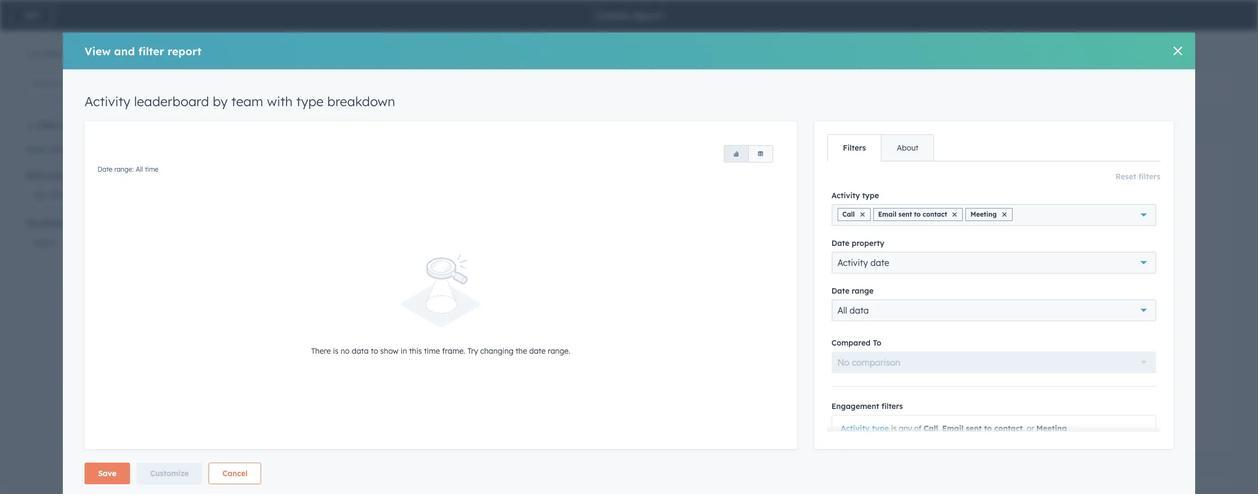 Task type: describe. For each thing, give the bounding box(es) containing it.
(13)
[[32, 190, 47, 201]]

and
[[114, 44, 135, 58]]

engagement
[[832, 402, 880, 412]]

of up activity
[[609, 162, 620, 175]]

create for create report
[[595, 8, 629, 22]]

0 vertical spatial the
[[594, 185, 607, 196]]

of inside activity leaderboard by team with type breakdown dialog
[[915, 424, 922, 434]]

select
[[32, 237, 57, 248]]

about link
[[882, 135, 934, 161]]

page section element
[[0, 0, 1259, 30]]

any
[[899, 424, 912, 434]]

no
[[838, 357, 850, 368]]

data
[[26, 171, 44, 180]]

page
[[828, 250, 845, 258]]

filters
[[843, 143, 866, 153]]

show
[[380, 346, 399, 356]]

no
[[341, 346, 350, 356]]

from for templates
[[270, 115, 296, 128]]

close image for call
[[861, 213, 865, 217]]

activity
[[610, 185, 640, 196]]

to
[[873, 338, 882, 348]]

conversion
[[1085, 162, 1144, 175]]

1 horizontal spatial call
[[924, 424, 939, 434]]

0 vertical spatial email
[[878, 211, 897, 219]]

tab list inside activity leaderboard by team with type breakdown dialog
[[828, 134, 935, 162]]

breakdown
[[327, 93, 395, 109]]

activity date
[[838, 258, 890, 269]]

1 vertical spatial sent
[[966, 424, 982, 434]]

customize button
[[137, 463, 202, 485]]

last
[[809, 250, 826, 258]]

all data
[[838, 305, 869, 316]]

of right activity
[[642, 185, 651, 196]]

exit
[[24, 10, 39, 20]]

range:
[[114, 165, 134, 173]]

no comparison button
[[832, 352, 1157, 374]]

email sent to contact
[[878, 211, 948, 219]]

customize
[[150, 469, 189, 479]]

New custom report checkbox
[[188, 70, 1233, 106]]

create reports from scratch
[[188, 48, 339, 62]]

contacts
[[925, 210, 954, 218]]

contacts for created
[[715, 162, 761, 175]]

reset filters
[[1116, 172, 1161, 182]]

data sources
[[26, 171, 75, 180]]

1 horizontal spatial recently
[[710, 185, 743, 196]]

created inside interactive chart checkbox
[[964, 162, 1005, 175]]

0 vertical spatial date
[[98, 165, 113, 173]]

range
[[852, 286, 874, 296]]

create for create reports from scratch
[[188, 48, 224, 62]]

comparison
[[852, 357, 901, 368]]

close image for meeting
[[1003, 213, 1007, 217]]

submitted
[[745, 185, 786, 196]]

clear filters
[[26, 145, 70, 154]]

cancel button
[[209, 463, 261, 485]]

15
[[32, 50, 40, 60]]

frame.
[[442, 346, 465, 356]]

activity of recently created contacts
[[564, 162, 761, 175]]

scratch
[[299, 48, 339, 62]]

engagement filters
[[832, 402, 903, 412]]

data inside popup button
[[850, 305, 869, 316]]

date inside popup button
[[871, 258, 890, 269]]

changing
[[480, 346, 514, 356]]

(13) filters selected button
[[26, 184, 162, 206]]

form?
[[797, 185, 820, 196]]

try
[[468, 346, 478, 356]]

(13) filters selected
[[32, 190, 108, 201]]

1 horizontal spatial to
[[914, 211, 921, 219]]

0 vertical spatial meeting
[[971, 211, 997, 219]]

filters for clear
[[48, 145, 70, 154]]

in
[[401, 346, 407, 356]]

2 horizontal spatial to
[[985, 424, 992, 434]]

totals
[[1009, 162, 1039, 175]]

by inside dialog
[[213, 93, 228, 109]]

first
[[1059, 162, 1081, 175]]

0 vertical spatial type
[[296, 93, 324, 109]]

all data button
[[832, 300, 1157, 322]]

sources
[[47, 171, 75, 180]]

0 vertical spatial is
[[333, 346, 339, 356]]

last page seen
[[809, 250, 845, 267]]

filters link
[[828, 135, 882, 161]]

activity for activity date
[[838, 258, 868, 269]]

type for activity type
[[863, 191, 879, 201]]

group inside activity leaderboard by team with type breakdown dialog
[[724, 145, 773, 163]]

there is no data to show in this time frame. try changing the date range.
[[311, 346, 571, 356]]

0 vertical spatial call
[[843, 211, 855, 219]]

report inside page section element
[[632, 8, 664, 22]]

reset filters button
[[1116, 170, 1161, 183]]

seen
[[809, 258, 827, 267]]

custom
[[235, 83, 265, 94]]

team
[[231, 93, 263, 109]]

there
[[311, 346, 331, 356]]

1 vertical spatial is
[[891, 424, 897, 434]]

compared
[[832, 338, 871, 348]]

activity type button
[[841, 424, 889, 434]]

activity type is any of call , email sent to contact , or meeting
[[841, 424, 1067, 434]]

create for create reports from templates
[[188, 115, 224, 128]]

view
[[85, 44, 111, 58]]



Task type: locate. For each thing, give the bounding box(es) containing it.
filters down sources
[[49, 190, 72, 201]]

email right any
[[943, 424, 964, 434]]

0 vertical spatial data
[[850, 305, 869, 316]]

date down property
[[871, 258, 890, 269]]

1 created from the left
[[670, 162, 711, 175]]

activity leaderboard by team with type breakdown dialog
[[63, 33, 1196, 494]]

close image for email sent to contact
[[953, 213, 957, 217]]

of right 15
[[42, 50, 50, 60]]

0 vertical spatial time
[[145, 165, 159, 173]]

0 vertical spatial from
[[270, 48, 296, 62]]

1 vertical spatial date
[[832, 239, 850, 248]]

cancel
[[222, 469, 248, 479]]

2 reports from the top
[[227, 115, 266, 128]]

1 vertical spatial from
[[270, 115, 296, 128]]

1 reports from the top
[[227, 48, 266, 62]]

2 horizontal spatial report
[[632, 8, 664, 22]]

who
[[691, 185, 708, 196]]

date
[[871, 258, 890, 269], [529, 346, 546, 356]]

2 vertical spatial type
[[872, 424, 889, 434]]

contact
[[923, 211, 948, 219], [995, 424, 1023, 434]]

data right 'no'
[[352, 346, 369, 356]]

1 vertical spatial report
[[168, 44, 202, 58]]

visualization
[[26, 218, 74, 228]]

1 horizontal spatial report
[[268, 83, 293, 94]]

all right range:
[[136, 165, 143, 173]]

2 vertical spatial to
[[985, 424, 992, 434]]

to
[[914, 211, 921, 219], [371, 346, 378, 356], [985, 424, 992, 434]]

None checkbox
[[188, 139, 524, 455], [188, 472, 524, 494], [542, 472, 878, 494], [188, 139, 524, 455], [188, 472, 524, 494], [542, 472, 878, 494]]

1 vertical spatial reports
[[227, 115, 266, 128]]

0 horizontal spatial all
[[136, 165, 143, 173]]

create report
[[595, 8, 664, 22]]

0 horizontal spatial is
[[333, 346, 339, 356]]

0 vertical spatial contact
[[923, 211, 948, 219]]

what's the activity of contacts who recently submitted a form?
[[564, 185, 820, 196]]

date left 'range'
[[832, 286, 850, 296]]

2 vertical spatial report
[[268, 83, 293, 94]]

new
[[215, 83, 233, 94]]

templates down the breakdown
[[299, 115, 353, 128]]

results
[[63, 50, 86, 60]]

activity up filter templates
[[85, 93, 130, 109]]

create reports from templates
[[188, 115, 353, 128]]

selected
[[74, 190, 108, 201]]

property
[[852, 239, 885, 248]]

1 horizontal spatial all
[[838, 305, 848, 316]]

from left scratch at the top left of page
[[270, 48, 296, 62]]

1 vertical spatial recently
[[710, 185, 743, 196]]

the right changing
[[516, 346, 527, 356]]

filters for reset
[[1139, 172, 1161, 182]]

1-
[[26, 50, 32, 60]]

time right the this
[[424, 346, 440, 356]]

activity down the engagement on the right bottom of the page
[[841, 424, 870, 434]]

compared to
[[832, 338, 882, 348]]

a
[[789, 185, 794, 196]]

0 vertical spatial all
[[136, 165, 143, 173]]

contacts up submitted
[[715, 162, 761, 175]]

contact left forms
[[923, 211, 948, 219]]

activity
[[85, 93, 130, 109], [564, 162, 605, 175], [832, 191, 860, 201], [838, 258, 868, 269], [841, 424, 870, 434]]

activity inside popup button
[[838, 258, 868, 269]]

to left contacts
[[914, 211, 921, 219]]

date for activity date
[[832, 239, 850, 248]]

with
[[267, 93, 293, 109]]

2 , from the left
[[1023, 424, 1025, 434]]

1 horizontal spatial by
[[1043, 162, 1056, 175]]

0 vertical spatial reports
[[227, 48, 266, 62]]

1 horizontal spatial time
[[424, 346, 440, 356]]

report inside checkbox
[[268, 83, 293, 94]]

0 vertical spatial to
[[914, 211, 921, 219]]

1 horizontal spatial sent
[[966, 424, 982, 434]]

leaderboard
[[134, 93, 209, 109]]

exit link
[[11, 4, 52, 26]]

what's
[[564, 185, 592, 196]]

0 horizontal spatial by
[[213, 93, 228, 109]]

clear filters button
[[26, 143, 70, 156]]

time right range:
[[145, 165, 159, 173]]

date range: all time
[[98, 165, 159, 173]]

Search search field
[[26, 72, 162, 94]]

date left range.
[[529, 346, 546, 356]]

none checkbox interactive chart
[[896, 139, 1233, 455]]

call right any
[[924, 424, 939, 434]]

date property
[[832, 239, 885, 248]]

new custom report
[[215, 83, 293, 94]]

type for activity type is any of call , email sent to contact , or meeting
[[872, 424, 889, 434]]

data down 'range'
[[850, 305, 869, 316]]

0 horizontal spatial contact
[[923, 211, 948, 219]]

0 vertical spatial report
[[632, 8, 664, 22]]

0 vertical spatial create
[[595, 8, 629, 22]]

activity type
[[832, 191, 879, 201]]

select button
[[26, 232, 162, 254]]

the right "what's" at the top of page
[[594, 185, 607, 196]]

1 horizontal spatial is
[[891, 424, 897, 434]]

0 vertical spatial date
[[871, 258, 890, 269]]

1 horizontal spatial templates
[[299, 115, 353, 128]]

0 horizontal spatial data
[[352, 346, 369, 356]]

0 horizontal spatial time
[[145, 165, 159, 173]]

1 horizontal spatial the
[[594, 185, 607, 196]]

1 vertical spatial meeting
[[1037, 424, 1067, 434]]

reports down team
[[227, 115, 266, 128]]

meeting right or
[[1037, 424, 1067, 434]]

1 vertical spatial data
[[352, 346, 369, 356]]

0 horizontal spatial the
[[516, 346, 527, 356]]

create
[[595, 8, 629, 22], [188, 48, 224, 62], [188, 115, 224, 128]]

contacts down activity of recently created contacts
[[653, 185, 689, 196]]

from for scratch
[[270, 48, 296, 62]]

create inside page section element
[[595, 8, 629, 22]]

activity up "what's" at the top of page
[[564, 162, 605, 175]]

1 horizontal spatial email
[[943, 424, 964, 434]]

report
[[632, 8, 664, 22], [168, 44, 202, 58], [268, 83, 293, 94]]

date for all data
[[832, 286, 850, 296]]

filters right clear
[[48, 145, 70, 154]]

0 horizontal spatial to
[[371, 346, 378, 356]]

meeting right contacts
[[971, 211, 997, 219]]

reports for templates
[[227, 115, 266, 128]]

to left or
[[985, 424, 992, 434]]

None checkbox
[[542, 139, 931, 455], [896, 139, 1233, 455], [896, 472, 1233, 494], [542, 139, 931, 455], [896, 472, 1233, 494]]

0 horizontal spatial created
[[670, 162, 711, 175]]

filters for (13)
[[49, 190, 72, 201]]

, left or
[[1023, 424, 1025, 434]]

recently up activity
[[623, 162, 667, 175]]

1 vertical spatial by
[[1043, 162, 1056, 175]]

interactive chart image
[[918, 246, 1210, 422]]

1 horizontal spatial data
[[850, 305, 869, 316]]

date
[[98, 165, 113, 173], [832, 239, 850, 248], [832, 286, 850, 296]]

created up what's the activity of contacts who recently submitted a form?
[[670, 162, 711, 175]]

2 vertical spatial create
[[188, 115, 224, 128]]

all inside popup button
[[838, 305, 848, 316]]

call down the activity type
[[843, 211, 855, 219]]

1 horizontal spatial contacts
[[715, 162, 761, 175]]

1 horizontal spatial date
[[871, 258, 890, 269]]

date up page
[[832, 239, 850, 248]]

activity for activity leaderboard by team with type breakdown
[[85, 93, 130, 109]]

filter templates
[[38, 120, 98, 130]]

by inside interactive chart checkbox
[[1043, 162, 1056, 175]]

save button
[[85, 463, 130, 485]]

all
[[136, 165, 143, 173], [838, 305, 848, 316]]

1 vertical spatial email
[[943, 424, 964, 434]]

reports up custom
[[227, 48, 266, 62]]

0 horizontal spatial contacts
[[653, 185, 689, 196]]

0 horizontal spatial call
[[843, 211, 855, 219]]

1 horizontal spatial created
[[964, 162, 1005, 175]]

1-15 of 85 results
[[26, 50, 86, 60]]

0 vertical spatial recently
[[623, 162, 667, 175]]

created
[[670, 162, 711, 175], [964, 162, 1005, 175]]

activity for activity of recently created contacts
[[564, 162, 605, 175]]

filters
[[48, 145, 70, 154], [1139, 172, 1161, 182], [49, 190, 72, 201], [882, 402, 903, 412]]

the inside activity leaderboard by team with type breakdown dialog
[[516, 346, 527, 356]]

activity leaderboard by team with type breakdown
[[85, 93, 395, 109]]

about
[[897, 143, 919, 153]]

forms
[[968, 210, 988, 218]]

0 horizontal spatial report
[[168, 44, 202, 58]]

from down with
[[270, 115, 296, 128]]

1 vertical spatial time
[[424, 346, 440, 356]]

data
[[850, 305, 869, 316], [352, 346, 369, 356]]

by
[[213, 93, 228, 109], [1043, 162, 1056, 175]]

0 horizontal spatial ,
[[939, 424, 940, 434]]

contact created totals by first conversion
[[918, 162, 1144, 175]]

time
[[145, 165, 159, 173], [424, 346, 440, 356]]

group
[[724, 145, 773, 163]]

tab list
[[828, 134, 935, 162]]

meeting
[[971, 211, 997, 219], [1037, 424, 1067, 434]]

contact left or
[[995, 424, 1023, 434]]

1 horizontal spatial meeting
[[1037, 424, 1067, 434]]

2 from from the top
[[270, 115, 296, 128]]

filters for engagement
[[882, 402, 903, 412]]

reports for scratch
[[227, 48, 266, 62]]

filters right reset
[[1139, 172, 1161, 182]]

is left any
[[891, 424, 897, 434]]

0 horizontal spatial email
[[878, 211, 897, 219]]

, right any
[[939, 424, 940, 434]]

1 horizontal spatial ,
[[1023, 424, 1025, 434]]

activity date button
[[832, 252, 1157, 274]]

2 vertical spatial date
[[832, 286, 850, 296]]

or
[[1027, 424, 1035, 434]]

1 vertical spatial type
[[863, 191, 879, 201]]

1 from from the top
[[270, 48, 296, 62]]

email up property
[[878, 211, 897, 219]]

activity right form?
[[832, 191, 860, 201]]

contact
[[918, 162, 961, 175]]

filter
[[38, 120, 58, 130]]

85
[[52, 50, 61, 60]]

contacts for of
[[653, 185, 689, 196]]

0 horizontal spatial recently
[[623, 162, 667, 175]]

is left 'no'
[[333, 346, 339, 356]]

1 vertical spatial all
[[838, 305, 848, 316]]

activity for activity type
[[832, 191, 860, 201]]

of
[[42, 50, 50, 60], [609, 162, 620, 175], [642, 185, 651, 196], [915, 424, 922, 434]]

by left team
[[213, 93, 228, 109]]

date range
[[832, 286, 874, 296]]

1 vertical spatial create
[[188, 48, 224, 62]]

report inside activity leaderboard by team with type breakdown dialog
[[168, 44, 202, 58]]

1 vertical spatial call
[[924, 424, 939, 434]]

reports
[[227, 48, 266, 62], [227, 115, 266, 128]]

1 horizontal spatial contact
[[995, 424, 1023, 434]]

by left 'first'
[[1043, 162, 1056, 175]]

1 vertical spatial contact
[[995, 424, 1023, 434]]

filter
[[138, 44, 164, 58]]

close image
[[1174, 47, 1183, 55], [861, 213, 865, 217], [953, 213, 957, 217], [1003, 213, 1007, 217]]

0 horizontal spatial sent
[[899, 211, 912, 219]]

None button
[[724, 145, 749, 163], [748, 145, 773, 163], [724, 145, 749, 163], [748, 145, 773, 163]]

to left the show
[[371, 346, 378, 356]]

type up email sent to contact
[[863, 191, 879, 201]]

none checkbox containing contact created totals by first conversion
[[896, 139, 1233, 455]]

type left any
[[872, 424, 889, 434]]

0 horizontal spatial meeting
[[971, 211, 997, 219]]

view and filter report
[[85, 44, 202, 58]]

call
[[843, 211, 855, 219], [924, 424, 939, 434]]

1 vertical spatial date
[[529, 346, 546, 356]]

templates right filter
[[60, 120, 98, 130]]

recently right the who at top right
[[710, 185, 743, 196]]

1 vertical spatial contacts
[[653, 185, 689, 196]]

0 horizontal spatial date
[[529, 346, 546, 356]]

range.
[[548, 346, 571, 356]]

all down the date range
[[838, 305, 848, 316]]

date left range:
[[98, 165, 113, 173]]

this
[[409, 346, 422, 356]]

0 vertical spatial contacts
[[715, 162, 761, 175]]

activity down date property
[[838, 258, 868, 269]]

0 vertical spatial by
[[213, 93, 228, 109]]

1 , from the left
[[939, 424, 940, 434]]

2 created from the left
[[964, 162, 1005, 175]]

of right any
[[915, 424, 922, 434]]

filters up any
[[882, 402, 903, 412]]

,
[[939, 424, 940, 434], [1023, 424, 1025, 434]]

type right with
[[296, 93, 324, 109]]

0 horizontal spatial templates
[[60, 120, 98, 130]]

filters inside popup button
[[49, 190, 72, 201]]

1 vertical spatial to
[[371, 346, 378, 356]]

contacts
[[715, 162, 761, 175], [653, 185, 689, 196]]

tab list containing filters
[[828, 134, 935, 162]]

no comparison
[[838, 357, 901, 368]]

0 vertical spatial sent
[[899, 211, 912, 219]]

save
[[98, 469, 116, 479]]

reset
[[1116, 172, 1137, 182]]

created left totals
[[964, 162, 1005, 175]]

1 vertical spatial the
[[516, 346, 527, 356]]



Task type: vqa. For each thing, say whether or not it's contained in the screenshot.


